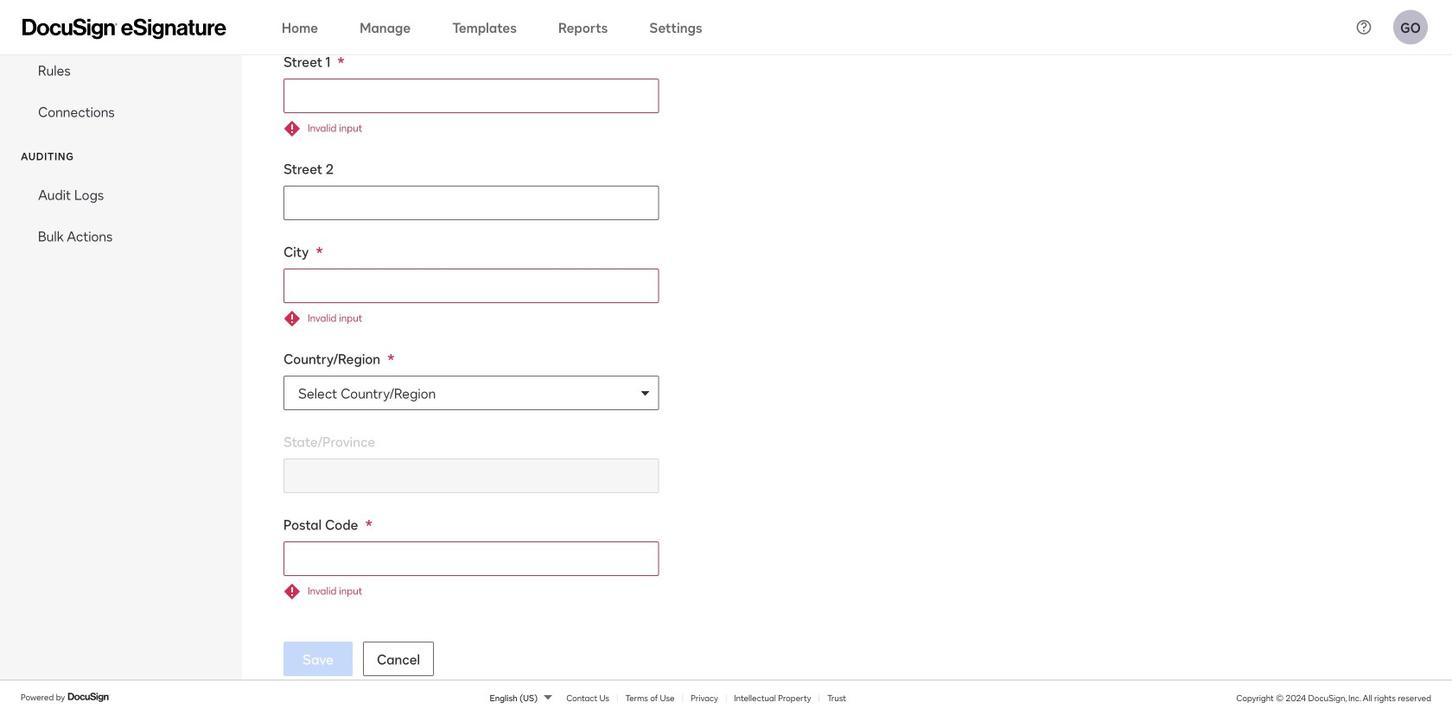 Task type: describe. For each thing, give the bounding box(es) containing it.
docusign image
[[68, 691, 111, 705]]



Task type: locate. For each thing, give the bounding box(es) containing it.
docusign admin image
[[22, 19, 227, 39]]

auditing element
[[0, 174, 242, 257]]

agreement actions element
[[0, 49, 242, 132]]

None text field
[[284, 80, 659, 112], [284, 187, 659, 220], [284, 270, 659, 303], [284, 460, 659, 493], [284, 543, 659, 576], [284, 80, 659, 112], [284, 187, 659, 220], [284, 270, 659, 303], [284, 460, 659, 493], [284, 543, 659, 576]]



Task type: vqa. For each thing, say whether or not it's contained in the screenshot.
text field
yes



